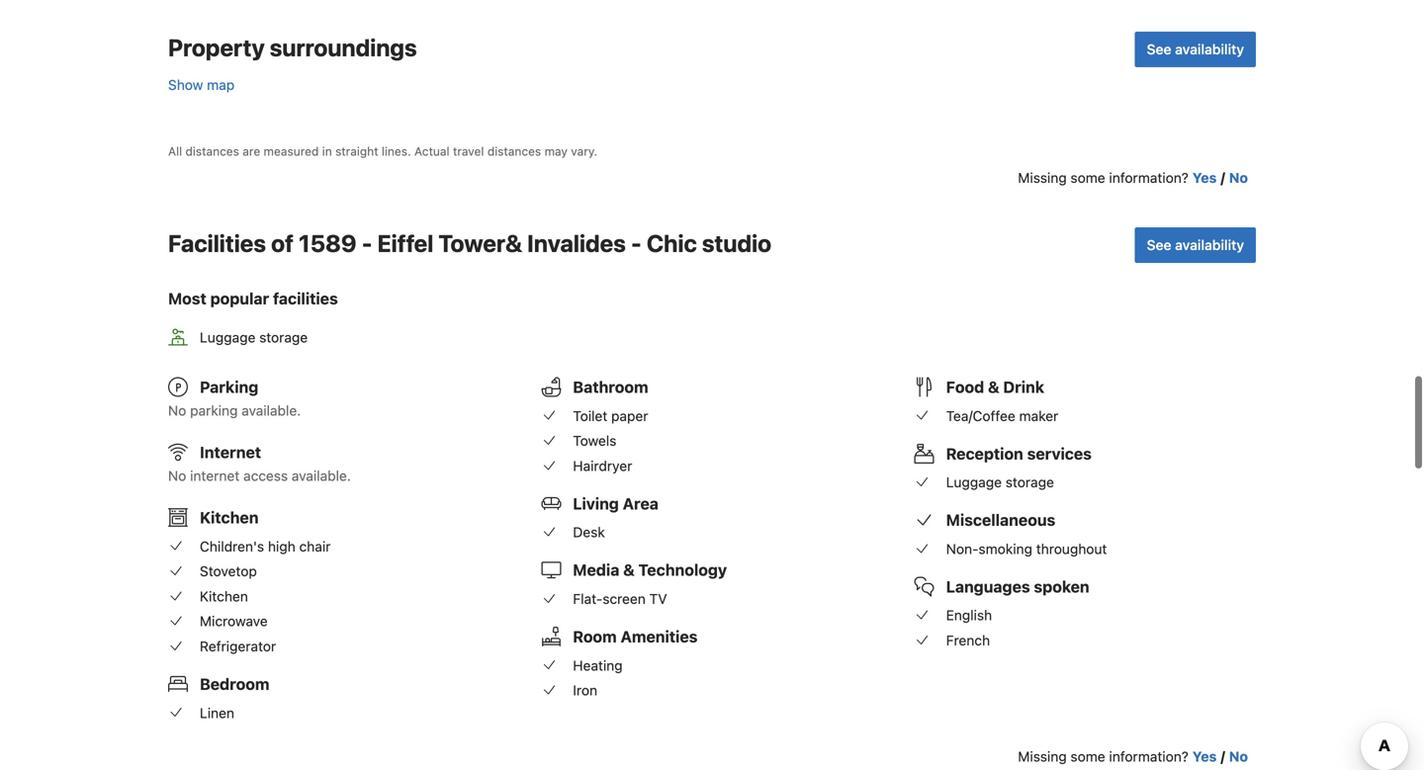 Task type: locate. For each thing, give the bounding box(es) containing it.
1 missing some information? yes / no from the top
[[1018, 170, 1248, 186]]

2 information? from the top
[[1109, 748, 1189, 765]]

availability for facilities of 1589 - eiffel tower& invalides - chic studio
[[1175, 237, 1244, 253]]

food
[[946, 378, 984, 397]]

1 horizontal spatial -
[[631, 230, 642, 257]]

1 vertical spatial no button
[[1229, 747, 1248, 767]]

luggage
[[200, 329, 256, 346], [946, 474, 1002, 491]]

1 horizontal spatial luggage storage
[[946, 474, 1054, 491]]

may
[[545, 145, 568, 158]]

& right food
[[988, 378, 999, 397]]

studio
[[702, 230, 772, 257]]

1 vertical spatial kitchen
[[200, 588, 248, 605]]

lines.
[[382, 145, 411, 158]]

1 vertical spatial /
[[1221, 748, 1225, 765]]

distances left may
[[487, 145, 541, 158]]

see for property surroundings
[[1147, 41, 1172, 58]]

1 vertical spatial yes button
[[1193, 747, 1217, 767]]

spoken
[[1034, 577, 1090, 596]]

distances right all
[[185, 145, 239, 158]]

invalides
[[527, 230, 626, 257]]

1 vertical spatial availability
[[1175, 237, 1244, 253]]

luggage storage down most popular facilities
[[200, 329, 308, 346]]

2 see from the top
[[1147, 237, 1172, 253]]

0 vertical spatial information?
[[1109, 170, 1189, 186]]

luggage down 'popular'
[[200, 329, 256, 346]]

1 vertical spatial storage
[[1006, 474, 1054, 491]]

1 yes from the top
[[1193, 170, 1217, 186]]

2 distances from the left
[[487, 145, 541, 158]]

0 vertical spatial luggage storage
[[200, 329, 308, 346]]

bathroom
[[573, 378, 648, 397]]

0 vertical spatial see
[[1147, 41, 1172, 58]]

parking
[[200, 378, 258, 397]]

available. down the parking
[[242, 402, 301, 419]]

1 horizontal spatial &
[[988, 378, 999, 397]]

some for property surroundings
[[1071, 170, 1105, 186]]

1 - from the left
[[362, 230, 372, 257]]

no parking available.
[[168, 402, 301, 419]]

0 vertical spatial storage
[[259, 329, 308, 346]]

travel
[[453, 145, 484, 158]]

1 no button from the top
[[1229, 168, 1248, 188]]

luggage storage down reception
[[946, 474, 1054, 491]]

1 vertical spatial &
[[623, 561, 635, 580]]

1 information? from the top
[[1109, 170, 1189, 186]]

most popular facilities
[[168, 289, 338, 308]]

no
[[1229, 170, 1248, 186], [168, 402, 186, 419], [168, 468, 186, 484], [1229, 748, 1248, 765]]

0 horizontal spatial storage
[[259, 329, 308, 346]]

1 vertical spatial available.
[[292, 468, 351, 484]]

high
[[268, 538, 295, 555]]

available. right access
[[292, 468, 351, 484]]

2 availability from the top
[[1175, 237, 1244, 253]]

0 vertical spatial availability
[[1175, 41, 1244, 58]]

1 / from the top
[[1221, 170, 1225, 186]]

eiffel
[[377, 230, 433, 257]]

1 vertical spatial some
[[1071, 748, 1105, 765]]

0 vertical spatial available.
[[242, 402, 301, 419]]

1 see availability from the top
[[1147, 41, 1244, 58]]

property surroundings
[[168, 34, 417, 61]]

1 see from the top
[[1147, 41, 1172, 58]]

see availability button for facilities of 1589 - eiffel tower& invalides - chic studio
[[1135, 228, 1256, 263]]

1 horizontal spatial luggage
[[946, 474, 1002, 491]]

2 - from the left
[[631, 230, 642, 257]]

2 yes button from the top
[[1193, 747, 1217, 767]]

see
[[1147, 41, 1172, 58], [1147, 237, 1172, 253]]

1 yes button from the top
[[1193, 168, 1217, 188]]

measured
[[264, 145, 319, 158]]

no button for facilities of 1589 - eiffel tower& invalides - chic studio
[[1229, 747, 1248, 767]]

/ for facilities of 1589 - eiffel tower& invalides - chic studio
[[1221, 748, 1225, 765]]

2 see availability from the top
[[1147, 237, 1244, 253]]

1 see availability button from the top
[[1135, 32, 1256, 67]]

available.
[[242, 402, 301, 419], [292, 468, 351, 484]]

luggage down reception
[[946, 474, 1002, 491]]

luggage storage
[[200, 329, 308, 346], [946, 474, 1054, 491]]

1 some from the top
[[1071, 170, 1105, 186]]

- left eiffel on the left top of page
[[362, 230, 372, 257]]

1 missing from the top
[[1018, 170, 1067, 186]]

& up screen
[[623, 561, 635, 580]]

distances
[[185, 145, 239, 158], [487, 145, 541, 158]]

- left chic
[[631, 230, 642, 257]]

-
[[362, 230, 372, 257], [631, 230, 642, 257]]

2 see availability button from the top
[[1135, 228, 1256, 263]]

reception services
[[946, 444, 1092, 463]]

2 no button from the top
[[1229, 747, 1248, 767]]

services
[[1027, 444, 1092, 463]]

french
[[946, 632, 990, 649]]

linen
[[200, 705, 234, 721]]

0 horizontal spatial distances
[[185, 145, 239, 158]]

availability
[[1175, 41, 1244, 58], [1175, 237, 1244, 253]]

missing
[[1018, 170, 1067, 186], [1018, 748, 1067, 765]]

missing some information? yes / no
[[1018, 170, 1248, 186], [1018, 748, 1248, 765]]

missing for property surroundings
[[1018, 170, 1067, 186]]

0 vertical spatial no button
[[1229, 168, 1248, 188]]

0 vertical spatial yes button
[[1193, 168, 1217, 188]]

0 vertical spatial &
[[988, 378, 999, 397]]

miscellaneous
[[946, 511, 1056, 530]]

storage down reception services
[[1006, 474, 1054, 491]]

2 some from the top
[[1071, 748, 1105, 765]]

show
[[168, 77, 203, 93]]

0 vertical spatial see availability
[[1147, 41, 1244, 58]]

see availability button
[[1135, 32, 1256, 67], [1135, 228, 1256, 263]]

1 vertical spatial information?
[[1109, 748, 1189, 765]]

no button
[[1229, 168, 1248, 188], [1229, 747, 1248, 767]]

storage
[[259, 329, 308, 346], [1006, 474, 1054, 491]]

in
[[322, 145, 332, 158]]

2 yes from the top
[[1193, 748, 1217, 765]]

heating
[[573, 658, 623, 674]]

kitchen
[[200, 508, 259, 527], [200, 588, 248, 605]]

map
[[207, 77, 235, 93]]

information?
[[1109, 170, 1189, 186], [1109, 748, 1189, 765]]

0 vertical spatial /
[[1221, 170, 1225, 186]]

1 vertical spatial see availability
[[1147, 237, 1244, 253]]

toilet paper
[[573, 408, 648, 424]]

1 vertical spatial see
[[1147, 237, 1172, 253]]

chic
[[647, 230, 697, 257]]

amenities
[[621, 628, 698, 646]]

0 horizontal spatial &
[[623, 561, 635, 580]]

yes for facilities of 1589 - eiffel tower& invalides - chic studio
[[1193, 748, 1217, 765]]

0 horizontal spatial luggage
[[200, 329, 256, 346]]

hairdryer
[[573, 458, 632, 474]]

some
[[1071, 170, 1105, 186], [1071, 748, 1105, 765]]

0 vertical spatial missing
[[1018, 170, 1067, 186]]

0 horizontal spatial -
[[362, 230, 372, 257]]

storage down facilities
[[259, 329, 308, 346]]

toilet
[[573, 408, 608, 424]]

information? for facilities of 1589 - eiffel tower& invalides - chic studio
[[1109, 748, 1189, 765]]

facilities
[[273, 289, 338, 308]]

maker
[[1019, 408, 1058, 424]]

drink
[[1003, 378, 1044, 397]]

no internet access available.
[[168, 468, 351, 484]]

&
[[988, 378, 999, 397], [623, 561, 635, 580]]

2 missing some information? yes / no from the top
[[1018, 748, 1248, 765]]

flat-screen tv
[[573, 591, 667, 607]]

yes button
[[1193, 168, 1217, 188], [1193, 747, 1217, 767]]

kitchen up children's
[[200, 508, 259, 527]]

non-smoking throughout
[[946, 541, 1107, 557]]

see availability for facilities of 1589 - eiffel tower& invalides - chic studio
[[1147, 237, 1244, 253]]

living
[[573, 494, 619, 513]]

2 missing from the top
[[1018, 748, 1067, 765]]

1 availability from the top
[[1175, 41, 1244, 58]]

0 vertical spatial see availability button
[[1135, 32, 1256, 67]]

kitchen down the stovetop
[[200, 588, 248, 605]]

yes
[[1193, 170, 1217, 186], [1193, 748, 1217, 765]]

most
[[168, 289, 206, 308]]

2 / from the top
[[1221, 748, 1225, 765]]

1 vertical spatial see availability button
[[1135, 228, 1256, 263]]

& for food
[[988, 378, 999, 397]]

0 vertical spatial yes
[[1193, 170, 1217, 186]]

0 vertical spatial missing some information? yes / no
[[1018, 170, 1248, 186]]

yes for property surroundings
[[1193, 170, 1217, 186]]

0 vertical spatial some
[[1071, 170, 1105, 186]]

vary.
[[571, 145, 597, 158]]

1 vertical spatial missing some information? yes / no
[[1018, 748, 1248, 765]]

see availability button for property surroundings
[[1135, 32, 1256, 67]]

0 vertical spatial kitchen
[[200, 508, 259, 527]]

/
[[1221, 170, 1225, 186], [1221, 748, 1225, 765]]

1 horizontal spatial distances
[[487, 145, 541, 158]]

media
[[573, 561, 619, 580]]

see availability
[[1147, 41, 1244, 58], [1147, 237, 1244, 253]]

technology
[[638, 561, 727, 580]]

1 horizontal spatial storage
[[1006, 474, 1054, 491]]

yes button for property surroundings
[[1193, 168, 1217, 188]]

see availability for property surroundings
[[1147, 41, 1244, 58]]

iron
[[573, 683, 597, 699]]

1 vertical spatial missing
[[1018, 748, 1067, 765]]

1 vertical spatial yes
[[1193, 748, 1217, 765]]



Task type: vqa. For each thing, say whether or not it's contained in the screenshot.
AVAILABLE to the middle
no



Task type: describe. For each thing, give the bounding box(es) containing it.
information? for property surroundings
[[1109, 170, 1189, 186]]

all distances are measured in straight lines. actual travel distances may vary.
[[168, 145, 597, 158]]

0 vertical spatial luggage
[[200, 329, 256, 346]]

living area
[[573, 494, 659, 513]]

yes button for facilities of 1589 - eiffel tower& invalides - chic studio
[[1193, 747, 1217, 767]]

desk
[[573, 524, 605, 541]]

facilities of 1589 - eiffel tower& invalides - chic studio
[[168, 230, 772, 257]]

towels
[[573, 433, 616, 449]]

0 horizontal spatial luggage storage
[[200, 329, 308, 346]]

children's
[[200, 538, 264, 555]]

all
[[168, 145, 182, 158]]

media & technology
[[573, 561, 727, 580]]

flat-
[[573, 591, 603, 607]]

1 vertical spatial luggage
[[946, 474, 1002, 491]]

internet
[[190, 468, 240, 484]]

see for facilities of 1589 - eiffel tower& invalides - chic studio
[[1147, 237, 1172, 253]]

1 vertical spatial luggage storage
[[946, 474, 1054, 491]]

access
[[243, 468, 288, 484]]

stovetop
[[200, 563, 257, 580]]

area
[[623, 494, 659, 513]]

property
[[168, 34, 265, 61]]

room amenities
[[573, 628, 698, 646]]

food & drink
[[946, 378, 1044, 397]]

paper
[[611, 408, 648, 424]]

missing some information? yes / no for facilities of 1589 - eiffel tower& invalides - chic studio
[[1018, 748, 1248, 765]]

facilities
[[168, 230, 266, 257]]

tea/coffee
[[946, 408, 1015, 424]]

1 kitchen from the top
[[200, 508, 259, 527]]

microwave
[[200, 613, 268, 630]]

surroundings
[[270, 34, 417, 61]]

internet
[[200, 443, 261, 462]]

show map link
[[168, 77, 235, 93]]

languages
[[946, 577, 1030, 596]]

children's high chair
[[200, 538, 331, 555]]

popular
[[210, 289, 269, 308]]

actual
[[414, 145, 450, 158]]

/ for property surroundings
[[1221, 170, 1225, 186]]

room
[[573, 628, 617, 646]]

missing some information? yes / no for property surroundings
[[1018, 170, 1248, 186]]

of
[[271, 230, 294, 257]]

availability for property surroundings
[[1175, 41, 1244, 58]]

parking
[[190, 402, 238, 419]]

1 distances from the left
[[185, 145, 239, 158]]

are
[[243, 145, 260, 158]]

missing for facilities of 1589 - eiffel tower& invalides - chic studio
[[1018, 748, 1067, 765]]

languages spoken
[[946, 577, 1090, 596]]

refrigerator
[[200, 638, 276, 655]]

1589
[[299, 230, 357, 257]]

throughout
[[1036, 541, 1107, 557]]

bedroom
[[200, 675, 269, 694]]

some for facilities of 1589 - eiffel tower& invalides - chic studio
[[1071, 748, 1105, 765]]

chair
[[299, 538, 331, 555]]

tower&
[[438, 230, 522, 257]]

straight
[[335, 145, 378, 158]]

english
[[946, 607, 992, 624]]

tv
[[649, 591, 667, 607]]

smoking
[[979, 541, 1032, 557]]

screen
[[603, 591, 646, 607]]

tea/coffee maker
[[946, 408, 1058, 424]]

show map
[[168, 77, 235, 93]]

non-
[[946, 541, 979, 557]]

reception
[[946, 444, 1023, 463]]

no button for property surroundings
[[1229, 168, 1248, 188]]

2 kitchen from the top
[[200, 588, 248, 605]]

& for media
[[623, 561, 635, 580]]



